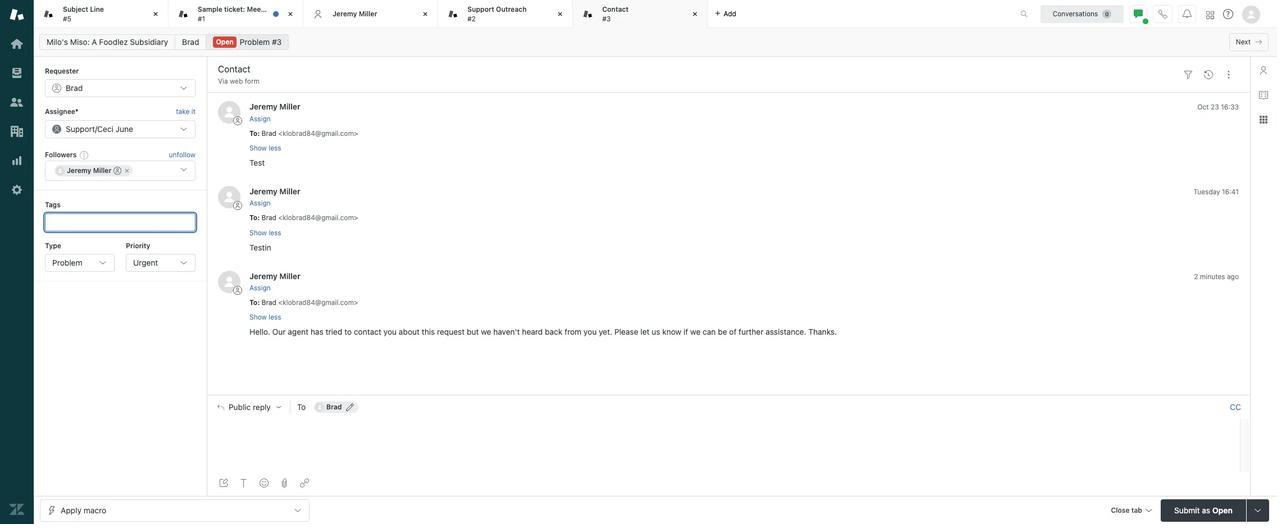 Task type: describe. For each thing, give the bounding box(es) containing it.
close image for support outreach
[[555, 8, 566, 20]]

format text image
[[239, 479, 248, 488]]

#1
[[198, 14, 205, 23]]

#5
[[63, 14, 71, 23]]

requester element
[[45, 79, 196, 97]]

secondary element
[[34, 31, 1277, 53]]

brad right klobrad84@gmail.com icon on the bottom of the page
[[326, 403, 342, 412]]

let
[[641, 327, 650, 337]]

insert emojis image
[[260, 479, 269, 488]]

events image
[[1204, 70, 1213, 79]]

to : brad <klobrad84@gmail.com> for hello. our agent has tried to contact you about this request but we haven't heard back from you yet. please let us know if we can be of further assistance. thanks.
[[250, 298, 358, 307]]

to
[[344, 327, 352, 337]]

tags
[[45, 201, 61, 209]]

can
[[703, 327, 716, 337]]

close image
[[420, 8, 431, 20]]

via
[[218, 77, 228, 85]]

form
[[245, 77, 260, 85]]

klobrad84@gmail.com image
[[315, 403, 324, 412]]

2 minutes ago text field
[[1194, 272, 1239, 281]]

16:41
[[1222, 188, 1239, 196]]

priority
[[126, 241, 150, 250]]

requester
[[45, 67, 79, 75]]

jeremy miller for jeremy miller tab
[[333, 9, 377, 18]]

subject line #5
[[63, 5, 104, 23]]

jeremy miller link for testin
[[250, 187, 301, 196]]

avatar image for testin
[[218, 186, 241, 209]]

tuesday 16:41
[[1194, 188, 1239, 196]]

tuesday
[[1194, 188, 1220, 196]]

remove image
[[124, 168, 131, 174]]

add
[[724, 9, 736, 18]]

testin
[[250, 243, 271, 252]]

: for test
[[258, 129, 260, 138]]

edit user image
[[346, 404, 354, 412]]

yet.
[[599, 327, 612, 337]]

about
[[399, 327, 420, 337]]

hello.
[[250, 327, 270, 337]]

<klobrad84@gmail.com> for test
[[278, 129, 358, 138]]

contact
[[602, 5, 629, 14]]

assignee* element
[[45, 120, 196, 138]]

type
[[45, 241, 61, 250]]

tabs tab list
[[34, 0, 1009, 28]]

sample ticket: meet the ticket #1
[[198, 5, 297, 23]]

miller inside option
[[93, 166, 112, 175]]

problem button
[[45, 254, 115, 272]]

add button
[[708, 0, 743, 28]]

organizations image
[[10, 124, 24, 139]]

as
[[1202, 506, 1211, 515]]

submit
[[1175, 506, 1200, 515]]

to : brad <klobrad84@gmail.com> for test
[[250, 129, 358, 138]]

miller inside tab
[[359, 9, 377, 18]]

support for ceci
[[66, 124, 95, 134]]

sample
[[198, 5, 222, 14]]

avatar image for hello. our agent has tried to contact you about this request but we haven't heard back from you yet. please let us know if we can be of further assistance. thanks.
[[218, 271, 241, 293]]

assignee*
[[45, 108, 78, 116]]

brad inside secondary element
[[182, 37, 199, 47]]

line
[[90, 5, 104, 14]]

to for testin
[[250, 214, 258, 222]]

this
[[422, 327, 435, 337]]

minutes
[[1200, 272, 1225, 281]]

reply
[[253, 403, 271, 412]]

1 horizontal spatial open
[[1213, 506, 1233, 515]]

hello. our agent has tried to contact you about this request but we haven't heard back from you yet. please let us know if we can be of further assistance. thanks.
[[250, 327, 837, 337]]

it
[[191, 108, 196, 116]]

apps image
[[1259, 115, 1268, 124]]

show less for test
[[250, 144, 281, 152]]

millerjeremy500@gmail.com image
[[56, 166, 65, 175]]

of
[[729, 327, 737, 337]]

us
[[652, 327, 660, 337]]

get help image
[[1223, 9, 1234, 19]]

agent
[[288, 327, 309, 337]]

show for hello. our agent has tried to contact you about this request but we haven't heard back from you yet. please let us know if we can be of further assistance. thanks.
[[250, 313, 267, 322]]

jeremy miller assign for testin
[[250, 187, 301, 208]]

#3 for contact #3
[[602, 14, 611, 23]]

Tags field
[[53, 217, 185, 228]]

tab containing contact
[[573, 0, 708, 28]]

submit as open
[[1175, 506, 1233, 515]]

assign for testin
[[250, 199, 271, 208]]

web
[[230, 77, 243, 85]]

assistance.
[[766, 327, 806, 337]]

show less for testin
[[250, 229, 281, 237]]

further
[[739, 327, 764, 337]]

jeremy for testin
[[250, 187, 278, 196]]

Subject field
[[216, 62, 1176, 76]]

test
[[250, 158, 265, 167]]

a
[[92, 37, 97, 47]]

customer context image
[[1259, 66, 1268, 75]]

user is an agent image
[[114, 167, 122, 175]]

show less button for testin
[[250, 228, 281, 238]]

#3 for problem #3
[[272, 37, 282, 47]]

support outreach #2
[[468, 5, 527, 23]]

subject
[[63, 5, 88, 14]]

tab containing sample ticket: meet the ticket
[[169, 0, 303, 28]]

miso:
[[70, 37, 90, 47]]

miller for testin
[[280, 187, 301, 196]]

urgent
[[133, 258, 158, 267]]

get started image
[[10, 37, 24, 51]]

jeremy miller for jeremy miller option
[[67, 166, 112, 175]]

views image
[[10, 66, 24, 80]]

heard
[[522, 327, 543, 337]]

knowledge image
[[1259, 90, 1268, 99]]

to for test
[[250, 129, 258, 138]]

our
[[272, 327, 286, 337]]

hide composer image
[[724, 391, 733, 400]]

if
[[684, 327, 688, 337]]

tab containing support outreach
[[438, 0, 573, 28]]

Oct 23 16:33 text field
[[1198, 103, 1239, 112]]

next button
[[1230, 33, 1269, 51]]

show for testin
[[250, 229, 267, 237]]

the
[[265, 5, 276, 14]]

cc button
[[1230, 403, 1241, 413]]

unfollow
[[169, 151, 196, 159]]

assign button for hello. our agent has tried to contact you about this request but we haven't heard back from you yet. please let us know if we can be of further assistance. thanks.
[[250, 283, 271, 293]]

has
[[311, 327, 324, 337]]

oct 23 16:33
[[1198, 103, 1239, 112]]

ticket
[[278, 5, 297, 14]]

to left klobrad84@gmail.com icon on the bottom of the page
[[297, 403, 306, 412]]

add attachment image
[[280, 479, 289, 488]]

followers
[[45, 150, 77, 159]]

assign for hello. our agent has tried to contact you about this request but we haven't heard back from you yet. please let us know if we can be of further assistance. thanks.
[[250, 284, 271, 292]]

but
[[467, 327, 479, 337]]

know
[[662, 327, 682, 337]]

be
[[718, 327, 727, 337]]

oct
[[1198, 103, 1209, 112]]

/
[[95, 124, 97, 134]]

jeremy miller assign for test
[[250, 102, 301, 123]]

support for #2
[[468, 5, 494, 14]]

zendesk products image
[[1207, 11, 1214, 19]]

followers element
[[45, 161, 196, 181]]



Task type: locate. For each thing, give the bounding box(es) containing it.
2 assign button from the top
[[250, 199, 271, 209]]

<klobrad84@gmail.com> for testin
[[278, 214, 358, 222]]

to : brad <klobrad84@gmail.com> up agent
[[250, 298, 358, 307]]

0 vertical spatial show less
[[250, 144, 281, 152]]

: up hello.
[[258, 298, 260, 307]]

brad up test
[[262, 129, 276, 138]]

0 horizontal spatial you
[[384, 327, 397, 337]]

#2
[[468, 14, 476, 23]]

<klobrad84@gmail.com> for hello. our agent has tried to contact you about this request but we haven't heard back from you yet. please let us know if we can be of further assistance. thanks.
[[278, 298, 358, 307]]

miller for test
[[280, 102, 301, 112]]

0 vertical spatial less
[[269, 144, 281, 152]]

1 horizontal spatial support
[[468, 5, 494, 14]]

Tuesday 16:41 text field
[[1194, 188, 1239, 196]]

2 we from the left
[[690, 327, 701, 337]]

brad up the testin on the left top
[[262, 214, 276, 222]]

assign button for test
[[250, 114, 271, 124]]

1 assign button from the top
[[250, 114, 271, 124]]

info on adding followers image
[[80, 151, 89, 160]]

2 you from the left
[[584, 327, 597, 337]]

to for hello. our agent has tried to contact you about this request but we haven't heard back from you yet. please let us know if we can be of further assistance. thanks.
[[250, 298, 258, 307]]

3 <klobrad84@gmail.com> from the top
[[278, 298, 358, 307]]

haven't
[[493, 327, 520, 337]]

0 vertical spatial show less button
[[250, 143, 281, 153]]

2 avatar image from the top
[[218, 186, 241, 209]]

subsidiary
[[130, 37, 168, 47]]

1 show from the top
[[250, 144, 267, 152]]

16:33
[[1221, 103, 1239, 112]]

next
[[1236, 38, 1251, 46]]

1 vertical spatial support
[[66, 124, 95, 134]]

0 vertical spatial problem
[[240, 37, 270, 47]]

problem
[[240, 37, 270, 47], [52, 258, 82, 267]]

show up test
[[250, 144, 267, 152]]

from
[[565, 327, 582, 337]]

3 assign button from the top
[[250, 283, 271, 293]]

close image left add popup button
[[690, 8, 701, 20]]

1 vertical spatial assign button
[[250, 199, 271, 209]]

take
[[176, 108, 190, 116]]

2 vertical spatial show less button
[[250, 313, 281, 323]]

we right 'but'
[[481, 327, 491, 337]]

1 you from the left
[[384, 327, 397, 337]]

milo's miso: a foodlez subsidiary link
[[39, 34, 175, 50]]

2 vertical spatial <klobrad84@gmail.com>
[[278, 298, 358, 307]]

assign button down the testin on the left top
[[250, 283, 271, 293]]

3 assign from the top
[[250, 284, 271, 292]]

tab containing subject line
[[34, 0, 169, 28]]

2 close image from the left
[[285, 8, 296, 20]]

#3 down the
[[272, 37, 282, 47]]

1 horizontal spatial we
[[690, 327, 701, 337]]

0 vertical spatial avatar image
[[218, 101, 241, 124]]

problem inside popup button
[[52, 258, 82, 267]]

3 show less button from the top
[[250, 313, 281, 323]]

1 we from the left
[[481, 327, 491, 337]]

miller for hello. our agent has tried to contact you about this request but we haven't heard back from you yet. please let us know if we can be of further assistance. thanks.
[[280, 271, 301, 281]]

2
[[1194, 272, 1198, 281]]

3 less from the top
[[269, 313, 281, 322]]

brad down #1
[[182, 37, 199, 47]]

jeremy miller inside option
[[67, 166, 112, 175]]

tab
[[34, 0, 169, 28], [169, 0, 303, 28], [438, 0, 573, 28], [573, 0, 708, 28]]

show less button up hello.
[[250, 313, 281, 323]]

2 vertical spatial avatar image
[[218, 271, 241, 293]]

tried
[[326, 327, 342, 337]]

apply macro
[[61, 506, 106, 515]]

june
[[116, 124, 133, 134]]

1 assign from the top
[[250, 114, 271, 123]]

show less button for test
[[250, 143, 281, 153]]

jeremy for test
[[250, 102, 278, 112]]

support left the 'ceci'
[[66, 124, 95, 134]]

jeremy inside option
[[67, 166, 91, 175]]

1 vertical spatial show less button
[[250, 228, 281, 238]]

0 vertical spatial #3
[[602, 14, 611, 23]]

0 horizontal spatial #3
[[272, 37, 282, 47]]

2 vertical spatial to : brad <klobrad84@gmail.com>
[[250, 298, 358, 307]]

2 vertical spatial less
[[269, 313, 281, 322]]

assign button down test
[[250, 199, 271, 209]]

4 close image from the left
[[690, 8, 701, 20]]

2 vertical spatial jeremy miller link
[[250, 271, 301, 281]]

jeremy miller link for hello. our agent has tried to contact you about this request but we haven't heard back from you yet. please let us know if we can be of further assistance. thanks.
[[250, 271, 301, 281]]

0 vertical spatial jeremy miller link
[[250, 102, 301, 112]]

1 horizontal spatial you
[[584, 327, 597, 337]]

urgent button
[[126, 254, 196, 272]]

milo's miso: a foodlez subsidiary
[[47, 37, 168, 47]]

button displays agent's chat status as online. image
[[1134, 9, 1143, 18]]

3 tab from the left
[[438, 0, 573, 28]]

less
[[269, 144, 281, 152], [269, 229, 281, 237], [269, 313, 281, 322]]

jeremy miller assign down test
[[250, 187, 301, 208]]

jeremy
[[333, 9, 357, 18], [250, 102, 278, 112], [67, 166, 91, 175], [250, 187, 278, 196], [250, 271, 278, 281]]

0 horizontal spatial problem
[[52, 258, 82, 267]]

1 close image from the left
[[150, 8, 161, 20]]

0 horizontal spatial open
[[216, 38, 234, 46]]

2 vertical spatial show less
[[250, 313, 281, 322]]

2 vertical spatial assign button
[[250, 283, 271, 293]]

0 vertical spatial show
[[250, 144, 267, 152]]

to : brad <klobrad84@gmail.com> for testin
[[250, 214, 358, 222]]

show up hello.
[[250, 313, 267, 322]]

milo's
[[47, 37, 68, 47]]

2 jeremy miller assign from the top
[[250, 187, 301, 208]]

show less up hello.
[[250, 313, 281, 322]]

#3
[[602, 14, 611, 23], [272, 37, 282, 47]]

0 vertical spatial <klobrad84@gmail.com>
[[278, 129, 358, 138]]

jeremy miller assign down form
[[250, 102, 301, 123]]

brad down 'requester'
[[66, 83, 83, 93]]

1 vertical spatial jeremy miller link
[[250, 187, 301, 196]]

jeremy miller link down test
[[250, 187, 301, 196]]

1 horizontal spatial problem
[[240, 37, 270, 47]]

1 avatar image from the top
[[218, 101, 241, 124]]

problem for problem
[[52, 258, 82, 267]]

open
[[216, 38, 234, 46], [1213, 506, 1233, 515]]

3 show less from the top
[[250, 313, 281, 322]]

jeremy miller option
[[55, 165, 133, 177]]

1 : from the top
[[258, 129, 260, 138]]

1 less from the top
[[269, 144, 281, 152]]

customers image
[[10, 95, 24, 110]]

3 : from the top
[[258, 298, 260, 307]]

less for testin
[[269, 229, 281, 237]]

0 vertical spatial to : brad <klobrad84@gmail.com>
[[250, 129, 358, 138]]

2 <klobrad84@gmail.com> from the top
[[278, 214, 358, 222]]

: up test
[[258, 129, 260, 138]]

1 vertical spatial assign
[[250, 199, 271, 208]]

close tab button
[[1106, 499, 1157, 523]]

contact
[[354, 327, 381, 337]]

0 horizontal spatial jeremy miller
[[67, 166, 112, 175]]

23
[[1211, 103, 1219, 112]]

request
[[437, 327, 465, 337]]

to up hello.
[[250, 298, 258, 307]]

close image for contact
[[690, 8, 701, 20]]

problem #3
[[240, 37, 282, 47]]

brad
[[182, 37, 199, 47], [66, 83, 83, 93], [262, 129, 276, 138], [262, 214, 276, 222], [262, 298, 276, 307], [326, 403, 342, 412]]

assign down test
[[250, 199, 271, 208]]

1 jeremy miller assign from the top
[[250, 102, 301, 123]]

to : brad <klobrad84@gmail.com> up test
[[250, 129, 358, 138]]

zendesk support image
[[10, 7, 24, 22]]

2 vertical spatial assign
[[250, 284, 271, 292]]

0 horizontal spatial we
[[481, 327, 491, 337]]

jeremy miller tab
[[303, 0, 438, 28]]

ticket actions image
[[1225, 70, 1234, 79]]

0 horizontal spatial support
[[66, 124, 95, 134]]

assign button down form
[[250, 114, 271, 124]]

unfollow button
[[169, 150, 196, 160]]

via web form
[[218, 77, 260, 85]]

open inside secondary element
[[216, 38, 234, 46]]

4 tab from the left
[[573, 0, 708, 28]]

problem down the type
[[52, 258, 82, 267]]

miller
[[359, 9, 377, 18], [280, 102, 301, 112], [93, 166, 112, 175], [280, 187, 301, 196], [280, 271, 301, 281]]

2 : from the top
[[258, 214, 260, 222]]

show less up the testin on the left top
[[250, 229, 281, 237]]

assign button
[[250, 114, 271, 124], [250, 199, 271, 209], [250, 283, 271, 293]]

3 show from the top
[[250, 313, 267, 322]]

#3 inside the contact #3
[[602, 14, 611, 23]]

less for test
[[269, 144, 281, 152]]

add link (cmd k) image
[[300, 479, 309, 488]]

brad link
[[175, 34, 206, 50]]

brad inside requester element
[[66, 83, 83, 93]]

3 avatar image from the top
[[218, 271, 241, 293]]

1 vertical spatial jeremy miller assign
[[250, 187, 301, 208]]

1 vertical spatial :
[[258, 214, 260, 222]]

conversations button
[[1041, 5, 1124, 23]]

: for hello. our agent has tried to contact you about this request but we haven't heard back from you yet. please let us know if we can be of further assistance. thanks.
[[258, 298, 260, 307]]

close image right the
[[285, 8, 296, 20]]

we right "if"
[[690, 327, 701, 337]]

public reply
[[229, 403, 271, 412]]

#3 down contact
[[602, 14, 611, 23]]

assign for test
[[250, 114, 271, 123]]

2 to : brad <klobrad84@gmail.com> from the top
[[250, 214, 358, 222]]

1 <klobrad84@gmail.com> from the top
[[278, 129, 358, 138]]

to : brad <klobrad84@gmail.com> up the testin on the left top
[[250, 214, 358, 222]]

0 vertical spatial jeremy miller assign
[[250, 102, 301, 123]]

support / ceci june
[[66, 124, 133, 134]]

outreach
[[496, 5, 527, 14]]

close image for subject line
[[150, 8, 161, 20]]

less for hello. our agent has tried to contact you about this request but we haven't heard back from you yet. please let us know if we can be of further assistance. thanks.
[[269, 313, 281, 322]]

close image
[[150, 8, 161, 20], [285, 8, 296, 20], [555, 8, 566, 20], [690, 8, 701, 20]]

0 vertical spatial assign button
[[250, 114, 271, 124]]

avatar image
[[218, 101, 241, 124], [218, 186, 241, 209], [218, 271, 241, 293]]

please
[[615, 327, 638, 337]]

jeremy miller inside tab
[[333, 9, 377, 18]]

1 horizontal spatial jeremy miller
[[333, 9, 377, 18]]

you left yet.
[[584, 327, 597, 337]]

public
[[229, 403, 251, 412]]

1 jeremy miller link from the top
[[250, 102, 301, 112]]

3 to : brad <klobrad84@gmail.com> from the top
[[250, 298, 358, 307]]

displays possible ticket submission types image
[[1254, 506, 1263, 515]]

2 assign from the top
[[250, 199, 271, 208]]

problem for problem #3
[[240, 37, 270, 47]]

0 vertical spatial assign
[[250, 114, 271, 123]]

1 vertical spatial avatar image
[[218, 186, 241, 209]]

problem down sample ticket: meet the ticket #1
[[240, 37, 270, 47]]

1 vertical spatial jeremy miller
[[67, 166, 112, 175]]

: up the testin on the left top
[[258, 214, 260, 222]]

jeremy miller
[[333, 9, 377, 18], [67, 166, 112, 175]]

support up #2
[[468, 5, 494, 14]]

to : brad <klobrad84@gmail.com>
[[250, 129, 358, 138], [250, 214, 358, 222], [250, 298, 358, 307]]

open right as
[[1213, 506, 1233, 515]]

main element
[[0, 0, 34, 524]]

show for test
[[250, 144, 267, 152]]

to up test
[[250, 129, 258, 138]]

jeremy inside tab
[[333, 9, 357, 18]]

zendesk image
[[10, 502, 24, 517]]

2 tab from the left
[[169, 0, 303, 28]]

close image up subsidiary
[[150, 8, 161, 20]]

take it button
[[176, 106, 196, 118]]

1 vertical spatial less
[[269, 229, 281, 237]]

public reply button
[[207, 396, 290, 419]]

assign
[[250, 114, 271, 123], [250, 199, 271, 208], [250, 284, 271, 292]]

1 vertical spatial show less
[[250, 229, 281, 237]]

ago
[[1227, 272, 1239, 281]]

2 jeremy miller link from the top
[[250, 187, 301, 196]]

contact #3
[[602, 5, 629, 23]]

you left about
[[384, 327, 397, 337]]

jeremy miller assign down the testin on the left top
[[250, 271, 301, 292]]

1 show less from the top
[[250, 144, 281, 152]]

2 show less button from the top
[[250, 228, 281, 238]]

show less button
[[250, 143, 281, 153], [250, 228, 281, 238], [250, 313, 281, 323]]

avatar image for test
[[218, 101, 241, 124]]

notifications image
[[1183, 9, 1192, 18]]

assign button for testin
[[250, 199, 271, 209]]

2 vertical spatial jeremy miller assign
[[250, 271, 301, 292]]

show less button up the testin on the left top
[[250, 228, 281, 238]]

macro
[[84, 506, 106, 515]]

to up the testin on the left top
[[250, 214, 258, 222]]

to
[[250, 129, 258, 138], [250, 214, 258, 222], [250, 298, 258, 307], [297, 403, 306, 412]]

2 less from the top
[[269, 229, 281, 237]]

show less button for hello. our agent has tried to contact you about this request but we haven't heard back from you yet. please let us know if we can be of further assistance. thanks.
[[250, 313, 281, 323]]

back
[[545, 327, 563, 337]]

meet
[[247, 5, 264, 14]]

conversationlabel log
[[207, 92, 1250, 395]]

1 tab from the left
[[34, 0, 169, 28]]

: for testin
[[258, 214, 260, 222]]

2 vertical spatial :
[[258, 298, 260, 307]]

show less button up test
[[250, 143, 281, 153]]

open down ticket:
[[216, 38, 234, 46]]

assign down the testin on the left top
[[250, 284, 271, 292]]

jeremy miller link
[[250, 102, 301, 112], [250, 187, 301, 196], [250, 271, 301, 281]]

close image right outreach
[[555, 8, 566, 20]]

jeremy miller link down form
[[250, 102, 301, 112]]

1 vertical spatial problem
[[52, 258, 82, 267]]

support inside assignee* element
[[66, 124, 95, 134]]

admin image
[[10, 183, 24, 197]]

1 to : brad <klobrad84@gmail.com> from the top
[[250, 129, 358, 138]]

:
[[258, 129, 260, 138], [258, 214, 260, 222], [258, 298, 260, 307]]

jeremy miller assign for hello. our agent has tried to contact you about this request but we haven't heard back from you yet. please let us know if we can be of further assistance. thanks.
[[250, 271, 301, 292]]

1 vertical spatial <klobrad84@gmail.com>
[[278, 214, 358, 222]]

apply
[[61, 506, 81, 515]]

3 jeremy miller link from the top
[[250, 271, 301, 281]]

3 close image from the left
[[555, 8, 566, 20]]

#3 inside secondary element
[[272, 37, 282, 47]]

jeremy for hello. our agent has tried to contact you about this request but we haven't heard back from you yet. please let us know if we can be of further assistance. thanks.
[[250, 271, 278, 281]]

1 vertical spatial open
[[1213, 506, 1233, 515]]

0 vertical spatial support
[[468, 5, 494, 14]]

2 show less from the top
[[250, 229, 281, 237]]

cc
[[1230, 403, 1241, 412]]

show up the testin on the left top
[[250, 229, 267, 237]]

draft mode image
[[219, 479, 228, 488]]

2 vertical spatial show
[[250, 313, 267, 322]]

brad up hello.
[[262, 298, 276, 307]]

1 vertical spatial to : brad <klobrad84@gmail.com>
[[250, 214, 358, 222]]

ticket:
[[224, 5, 245, 14]]

tab
[[1132, 506, 1143, 514]]

jeremy miller link down the testin on the left top
[[250, 271, 301, 281]]

close tab
[[1111, 506, 1143, 514]]

jeremy miller link for test
[[250, 102, 301, 112]]

support inside support outreach #2
[[468, 5, 494, 14]]

take it
[[176, 108, 196, 116]]

1 show less button from the top
[[250, 143, 281, 153]]

reporting image
[[10, 153, 24, 168]]

1 vertical spatial show
[[250, 229, 267, 237]]

thanks.
[[809, 327, 837, 337]]

you
[[384, 327, 397, 337], [584, 327, 597, 337]]

show less for hello. our agent has tried to contact you about this request but we haven't heard back from you yet. please let us know if we can be of further assistance. thanks.
[[250, 313, 281, 322]]

2 show from the top
[[250, 229, 267, 237]]

show less up test
[[250, 144, 281, 152]]

0 vertical spatial jeremy miller
[[333, 9, 377, 18]]

3 jeremy miller assign from the top
[[250, 271, 301, 292]]

assign down form
[[250, 114, 271, 123]]

filter image
[[1184, 70, 1193, 79]]

1 vertical spatial #3
[[272, 37, 282, 47]]

problem inside secondary element
[[240, 37, 270, 47]]

0 vertical spatial open
[[216, 38, 234, 46]]

foodlez
[[99, 37, 128, 47]]

1 horizontal spatial #3
[[602, 14, 611, 23]]

conversations
[[1053, 9, 1098, 18]]

close
[[1111, 506, 1130, 514]]

support
[[468, 5, 494, 14], [66, 124, 95, 134]]

0 vertical spatial :
[[258, 129, 260, 138]]



Task type: vqa. For each thing, say whether or not it's contained in the screenshot.
assistance.
yes



